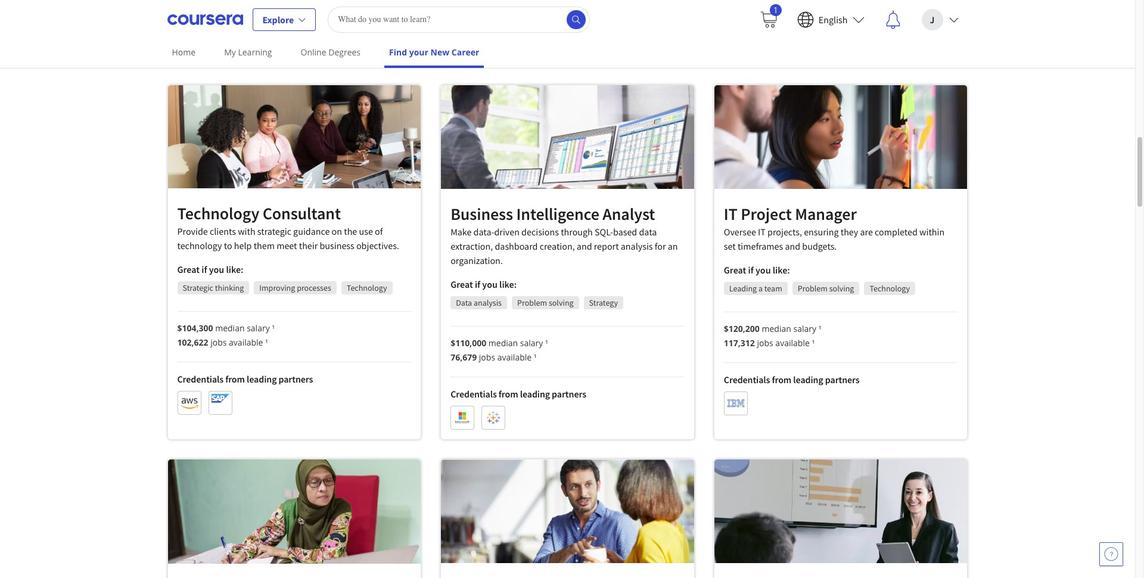 Task type: describe. For each thing, give the bounding box(es) containing it.
find
[[389, 46, 407, 58]]

find your new career link
[[384, 39, 484, 68]]

leading for technology consultant
[[247, 373, 277, 385]]

intelligence
[[516, 203, 599, 224]]

available for project
[[776, 337, 810, 348]]

strategic
[[183, 283, 213, 293]]

great for business
[[451, 278, 473, 290]]

home link
[[167, 39, 200, 66]]

timeframes
[[738, 240, 783, 252]]

What do you want to learn? text field
[[328, 6, 590, 32]]

are
[[860, 226, 873, 238]]

meet
[[277, 240, 297, 252]]

problem solving for intelligence
[[517, 297, 574, 308]]

use
[[359, 226, 373, 237]]

strategic thinking
[[183, 283, 244, 293]]

if for business
[[475, 278, 480, 290]]

team
[[765, 283, 782, 294]]

coursera image
[[167, 10, 243, 29]]

guidance
[[293, 226, 330, 237]]

if for technology
[[202, 264, 207, 276]]

help
[[234, 240, 252, 252]]

credentials from leading partners for business intelligence analyst
[[451, 388, 586, 400]]

an
[[668, 240, 678, 252]]

online degrees link
[[296, 39, 365, 66]]

1 horizontal spatial it
[[758, 226, 766, 238]]

salary for project
[[794, 323, 816, 334]]

processes
[[297, 283, 331, 293]]

budgets.
[[802, 240, 837, 252]]

creation,
[[540, 240, 575, 252]]

data analysis
[[456, 297, 502, 308]]

strategy
[[589, 297, 618, 308]]

great for it
[[724, 264, 746, 276]]

shopping cart: 1 item element
[[759, 4, 782, 29]]

learning
[[238, 46, 272, 58]]

career
[[452, 46, 479, 58]]

102,622
[[177, 337, 208, 348]]

driven
[[494, 226, 520, 238]]

like: for consultant
[[226, 264, 243, 276]]

to
[[224, 240, 232, 252]]

online degrees
[[301, 46, 361, 58]]

technology for technology consultant
[[347, 283, 387, 293]]

j
[[930, 13, 935, 25]]

available for consultant
[[229, 337, 263, 348]]

it project manager oversee it projects, ensuring they are completed within set timeframes and budgets.
[[724, 203, 945, 252]]

great for technology
[[177, 264, 200, 276]]

technology for it project manager
[[870, 283, 910, 294]]

great if you like: for technology
[[177, 264, 243, 276]]

manager
[[795, 203, 857, 224]]

like: for project
[[773, 264, 790, 276]]

you for it
[[756, 264, 771, 276]]

completed
[[875, 226, 918, 238]]

with
[[238, 226, 255, 237]]

you for technology
[[209, 264, 224, 276]]

online
[[301, 46, 326, 58]]

degrees
[[328, 46, 361, 58]]

median for intelligence
[[489, 337, 518, 348]]

leading for business intelligence analyst
[[520, 388, 550, 400]]

1 link
[[750, 0, 788, 38]]

data
[[456, 297, 472, 308]]

improving
[[259, 283, 295, 293]]

bookkeeper image
[[168, 459, 421, 564]]

technology consultant provide clients with strategic guidance on the use of technology to help them meet their business objectives.
[[177, 203, 399, 252]]

business intelligence analyst make data-driven decisions through sql-based data extraction, dashboard creation, and report analysis for an organization.
[[451, 203, 678, 266]]

jobs for business
[[479, 351, 495, 363]]

home
[[172, 46, 196, 58]]

dashboard
[[495, 240, 538, 252]]

leading for it project manager
[[793, 373, 823, 385]]

salary for consultant
[[247, 323, 270, 334]]

new
[[431, 46, 449, 58]]

help center image
[[1104, 547, 1119, 561]]

strategic
[[257, 226, 291, 237]]

from for it project manager
[[772, 373, 792, 385]]

through
[[561, 226, 593, 238]]

data-
[[474, 226, 494, 238]]

2 credentials from leading partners button from the left
[[714, 0, 968, 65]]

117,312
[[724, 337, 755, 348]]

based
[[613, 226, 637, 238]]

credentials up 'career'
[[451, 13, 497, 25]]

1
[[773, 4, 778, 15]]

they
[[841, 226, 858, 238]]

technology
[[177, 240, 222, 252]]

business
[[451, 203, 513, 224]]

solving for analyst
[[549, 297, 574, 308]]

leading
[[729, 283, 757, 294]]

projects,
[[768, 226, 802, 238]]

from for business intelligence analyst
[[499, 388, 518, 400]]

english button
[[788, 0, 874, 38]]

1 credentials from leading partners button from the left
[[441, 0, 695, 65]]



Task type: vqa. For each thing, say whether or not it's contained in the screenshot.
rightmost You
yes



Task type: locate. For each thing, give the bounding box(es) containing it.
jobs inside $120,200 median salary ¹ 117,312 jobs available ¹
[[757, 337, 773, 348]]

you up the strategic thinking
[[209, 264, 224, 276]]

problem solving down budgets.
[[798, 283, 854, 294]]

1 horizontal spatial you
[[482, 278, 498, 290]]

0 vertical spatial problem
[[798, 283, 828, 294]]

$104,300
[[177, 323, 213, 334]]

1 horizontal spatial and
[[785, 240, 800, 252]]

improving processes
[[259, 283, 331, 293]]

decisions
[[522, 226, 559, 238]]

if up leading a team
[[748, 264, 754, 276]]

if
[[202, 264, 207, 276], [748, 264, 754, 276], [475, 278, 480, 290]]

2 horizontal spatial like:
[[773, 264, 790, 276]]

thinking
[[215, 283, 244, 293]]

jobs right 117,312
[[757, 337, 773, 348]]

available for intelligence
[[497, 351, 532, 363]]

leading
[[520, 13, 550, 25], [793, 13, 823, 25], [247, 373, 277, 385], [793, 373, 823, 385], [520, 388, 550, 400]]

2 horizontal spatial jobs
[[757, 337, 773, 348]]

of
[[375, 226, 383, 237]]

j button
[[912, 0, 968, 38]]

great if you like: up data analysis
[[451, 278, 517, 290]]

median
[[215, 323, 245, 334], [762, 323, 791, 334], [489, 337, 518, 348]]

median inside $120,200 median salary ¹ 117,312 jobs available ¹
[[762, 323, 791, 334]]

2 horizontal spatial technology
[[870, 283, 910, 294]]

median inside $104,300 median salary ¹ 102,622 jobs available ¹
[[215, 323, 245, 334]]

1 and from the left
[[577, 240, 592, 252]]

ensuring
[[804, 226, 839, 238]]

1 vertical spatial it
[[758, 226, 766, 238]]

0 horizontal spatial problem solving
[[517, 297, 574, 308]]

make
[[451, 226, 472, 238]]

and down projects,
[[785, 240, 800, 252]]

1 horizontal spatial credentials from leading partners button
[[714, 0, 968, 65]]

median inside '$110,000 median salary ¹ 76,679 jobs available ¹'
[[489, 337, 518, 348]]

organization.
[[451, 254, 503, 266]]

problem solving for project
[[798, 283, 854, 294]]

solving
[[829, 283, 854, 294], [549, 297, 574, 308]]

you up the a
[[756, 264, 771, 276]]

$104,300 median salary ¹ 102,622 jobs available ¹
[[177, 323, 275, 348]]

credentials for it project manager
[[724, 373, 770, 385]]

2 horizontal spatial salary
[[794, 323, 816, 334]]

partners for technology consultant
[[279, 373, 313, 385]]

a
[[759, 283, 763, 294]]

0 horizontal spatial technology
[[177, 203, 259, 224]]

you
[[209, 264, 224, 276], [756, 264, 771, 276], [482, 278, 498, 290]]

on
[[332, 226, 342, 237]]

1 horizontal spatial great
[[451, 278, 473, 290]]

0 horizontal spatial problem
[[517, 297, 547, 308]]

sql-
[[595, 226, 613, 238]]

1 horizontal spatial solving
[[829, 283, 854, 294]]

analysis
[[621, 240, 653, 252], [474, 297, 502, 308]]

consultant
[[263, 203, 341, 224]]

median right $120,200
[[762, 323, 791, 334]]

like: up team
[[773, 264, 790, 276]]

jobs
[[210, 337, 227, 348], [757, 337, 773, 348], [479, 351, 495, 363]]

objectives.
[[356, 240, 399, 252]]

0 horizontal spatial like:
[[226, 264, 243, 276]]

your
[[409, 46, 428, 58]]

0 horizontal spatial it
[[724, 203, 738, 224]]

1 vertical spatial problem solving
[[517, 297, 574, 308]]

great up data
[[451, 278, 473, 290]]

you up data analysis
[[482, 278, 498, 290]]

if up strategic
[[202, 264, 207, 276]]

credentials down 117,312
[[724, 373, 770, 385]]

solving for manager
[[829, 283, 854, 294]]

available inside $120,200 median salary ¹ 117,312 jobs available ¹
[[776, 337, 810, 348]]

credentials down 102,622
[[177, 373, 224, 385]]

None search field
[[328, 6, 590, 32]]

0 horizontal spatial analysis
[[474, 297, 502, 308]]

1 horizontal spatial available
[[497, 351, 532, 363]]

the
[[344, 226, 357, 237]]

analysis inside business intelligence analyst make data-driven decisions through sql-based data extraction, dashboard creation, and report analysis for an organization.
[[621, 240, 653, 252]]

great if you like: for business
[[451, 278, 517, 290]]

it
[[724, 203, 738, 224], [758, 226, 766, 238]]

data
[[639, 226, 657, 238]]

provide
[[177, 226, 208, 237]]

like: up thinking
[[226, 264, 243, 276]]

great
[[177, 264, 200, 276], [724, 264, 746, 276], [451, 278, 473, 290]]

technology down completed
[[870, 283, 910, 294]]

for
[[655, 240, 666, 252]]

credentials from leading partners
[[451, 13, 586, 25], [724, 13, 860, 25], [177, 373, 313, 385], [724, 373, 860, 385], [451, 388, 586, 400]]

1 horizontal spatial like:
[[499, 278, 517, 290]]

credentials
[[451, 13, 497, 25], [724, 13, 770, 25], [177, 373, 224, 385], [724, 373, 770, 385], [451, 388, 497, 400]]

my learning link
[[219, 39, 277, 66]]

jobs for it
[[757, 337, 773, 348]]

1 horizontal spatial problem solving
[[798, 283, 854, 294]]

problem for intelligence
[[517, 297, 547, 308]]

great if you like: for it
[[724, 264, 790, 276]]

report
[[594, 240, 619, 252]]

jobs for technology
[[210, 337, 227, 348]]

my
[[224, 46, 236, 58]]

and
[[577, 240, 592, 252], [785, 240, 800, 252]]

clients
[[210, 226, 236, 237]]

jobs right 102,622
[[210, 337, 227, 348]]

their
[[299, 240, 318, 252]]

median right $104,300
[[215, 323, 245, 334]]

extraction,
[[451, 240, 493, 252]]

jobs right 76,679
[[479, 351, 495, 363]]

1 vertical spatial solving
[[549, 297, 574, 308]]

english
[[819, 13, 848, 25]]

credentials for technology consultant
[[177, 373, 224, 385]]

and inside the "it project manager oversee it projects, ensuring they are completed within set timeframes and budgets."
[[785, 240, 800, 252]]

problem for project
[[798, 283, 828, 294]]

and inside business intelligence analyst make data-driven decisions through sql-based data extraction, dashboard creation, and report analysis for an organization.
[[577, 240, 592, 252]]

median for project
[[762, 323, 791, 334]]

it up oversee
[[724, 203, 738, 224]]

jobs inside '$110,000 median salary ¹ 76,679 jobs available ¹'
[[479, 351, 495, 363]]

problem solving down the creation,
[[517, 297, 574, 308]]

partners for it project manager
[[825, 373, 860, 385]]

my learning
[[224, 46, 272, 58]]

2 horizontal spatial median
[[762, 323, 791, 334]]

from
[[499, 13, 518, 25], [772, 13, 792, 25], [225, 373, 245, 385], [772, 373, 792, 385], [499, 388, 518, 400]]

it up timeframes at top right
[[758, 226, 766, 238]]

1 vertical spatial analysis
[[474, 297, 502, 308]]

salary inside $120,200 median salary ¹ 117,312 jobs available ¹
[[794, 323, 816, 334]]

within
[[920, 226, 945, 238]]

0 horizontal spatial solving
[[549, 297, 574, 308]]

0 vertical spatial problem solving
[[798, 283, 854, 294]]

available right 102,622
[[229, 337, 263, 348]]

great up leading
[[724, 264, 746, 276]]

0 horizontal spatial great
[[177, 264, 200, 276]]

1 horizontal spatial salary
[[520, 337, 543, 348]]

1 horizontal spatial median
[[489, 337, 518, 348]]

business
[[320, 240, 354, 252]]

and down through
[[577, 240, 592, 252]]

0 horizontal spatial great if you like:
[[177, 264, 243, 276]]

credentials down 76,679
[[451, 388, 497, 400]]

¹
[[272, 323, 275, 334], [819, 323, 822, 334], [265, 337, 268, 348], [545, 337, 548, 348], [812, 337, 815, 348], [534, 351, 537, 363]]

technology up clients
[[177, 203, 259, 224]]

0 horizontal spatial credentials from leading partners button
[[441, 0, 695, 65]]

$120,200
[[724, 323, 760, 334]]

2 horizontal spatial great
[[724, 264, 746, 276]]

problem right data analysis
[[517, 297, 547, 308]]

oversee
[[724, 226, 756, 238]]

available inside '$110,000 median salary ¹ 76,679 jobs available ¹'
[[497, 351, 532, 363]]

0 horizontal spatial median
[[215, 323, 245, 334]]

$120,200 median salary ¹ 117,312 jobs available ¹
[[724, 323, 822, 348]]

problem
[[798, 283, 828, 294], [517, 297, 547, 308]]

0 horizontal spatial and
[[577, 240, 592, 252]]

explore button
[[252, 8, 316, 31]]

credentials from leading partners for it project manager
[[724, 373, 860, 385]]

2 horizontal spatial available
[[776, 337, 810, 348]]

from for technology consultant
[[225, 373, 245, 385]]

great if you like:
[[177, 264, 243, 276], [724, 264, 790, 276], [451, 278, 517, 290]]

2 horizontal spatial you
[[756, 264, 771, 276]]

like:
[[226, 264, 243, 276], [773, 264, 790, 276], [499, 278, 517, 290]]

them
[[254, 240, 275, 252]]

technology down objectives.
[[347, 283, 387, 293]]

1 horizontal spatial great if you like:
[[451, 278, 517, 290]]

partners for business intelligence analyst
[[552, 388, 586, 400]]

data analyst image
[[714, 459, 968, 563]]

salary inside '$110,000 median salary ¹ 76,679 jobs available ¹'
[[520, 337, 543, 348]]

you for business
[[482, 278, 498, 290]]

if for it
[[748, 264, 754, 276]]

solving left strategy
[[549, 297, 574, 308]]

like: up data analysis
[[499, 278, 517, 290]]

2 and from the left
[[785, 240, 800, 252]]

explore
[[263, 13, 294, 25]]

available right 76,679
[[497, 351, 532, 363]]

technology
[[177, 203, 259, 224], [347, 283, 387, 293], [870, 283, 910, 294]]

jobs inside $104,300 median salary ¹ 102,622 jobs available ¹
[[210, 337, 227, 348]]

0 vertical spatial it
[[724, 203, 738, 224]]

credentials for business intelligence analyst
[[451, 388, 497, 400]]

salary
[[247, 323, 270, 334], [794, 323, 816, 334], [520, 337, 543, 348]]

available
[[229, 337, 263, 348], [776, 337, 810, 348], [497, 351, 532, 363]]

1 horizontal spatial jobs
[[479, 351, 495, 363]]

76,679
[[451, 351, 477, 363]]

credentials from leading partners for technology consultant
[[177, 373, 313, 385]]

$110,000
[[451, 337, 486, 348]]

0 vertical spatial analysis
[[621, 240, 653, 252]]

1 horizontal spatial analysis
[[621, 240, 653, 252]]

$110,000 median salary ¹ 76,679 jobs available ¹
[[451, 337, 548, 363]]

salary inside $104,300 median salary ¹ 102,622 jobs available ¹
[[247, 323, 270, 334]]

median for consultant
[[215, 323, 245, 334]]

median right $110,000
[[489, 337, 518, 348]]

solving down budgets.
[[829, 283, 854, 294]]

1 vertical spatial problem
[[517, 297, 547, 308]]

technology inside technology consultant provide clients with strategic guidance on the use of technology to help them meet their business objectives.
[[177, 203, 259, 224]]

project
[[741, 203, 792, 224]]

set
[[724, 240, 736, 252]]

great up strategic
[[177, 264, 200, 276]]

1 horizontal spatial problem
[[798, 283, 828, 294]]

great if you like: up the strategic thinking
[[177, 264, 243, 276]]

0 horizontal spatial if
[[202, 264, 207, 276]]

analyst
[[603, 203, 655, 224]]

available inside $104,300 median salary ¹ 102,622 jobs available ¹
[[229, 337, 263, 348]]

0 horizontal spatial jobs
[[210, 337, 227, 348]]

analysis right data
[[474, 297, 502, 308]]

0 horizontal spatial you
[[209, 264, 224, 276]]

if up data analysis
[[475, 278, 480, 290]]

leading a team
[[729, 283, 782, 294]]

1 horizontal spatial if
[[475, 278, 480, 290]]

problem solving
[[798, 283, 854, 294], [517, 297, 574, 308]]

1 horizontal spatial technology
[[347, 283, 387, 293]]

2 horizontal spatial great if you like:
[[724, 264, 790, 276]]

available right 117,312
[[776, 337, 810, 348]]

problem right team
[[798, 283, 828, 294]]

0 horizontal spatial available
[[229, 337, 263, 348]]

0 vertical spatial solving
[[829, 283, 854, 294]]

credentials left the 1 at the top
[[724, 13, 770, 25]]

partners
[[552, 13, 586, 25], [825, 13, 860, 25], [279, 373, 313, 385], [825, 373, 860, 385], [552, 388, 586, 400]]

find your new career
[[389, 46, 479, 58]]

great if you like: up leading a team
[[724, 264, 790, 276]]

analysis down data
[[621, 240, 653, 252]]

salary for intelligence
[[520, 337, 543, 348]]

2 horizontal spatial if
[[748, 264, 754, 276]]

0 horizontal spatial salary
[[247, 323, 270, 334]]

like: for intelligence
[[499, 278, 517, 290]]



